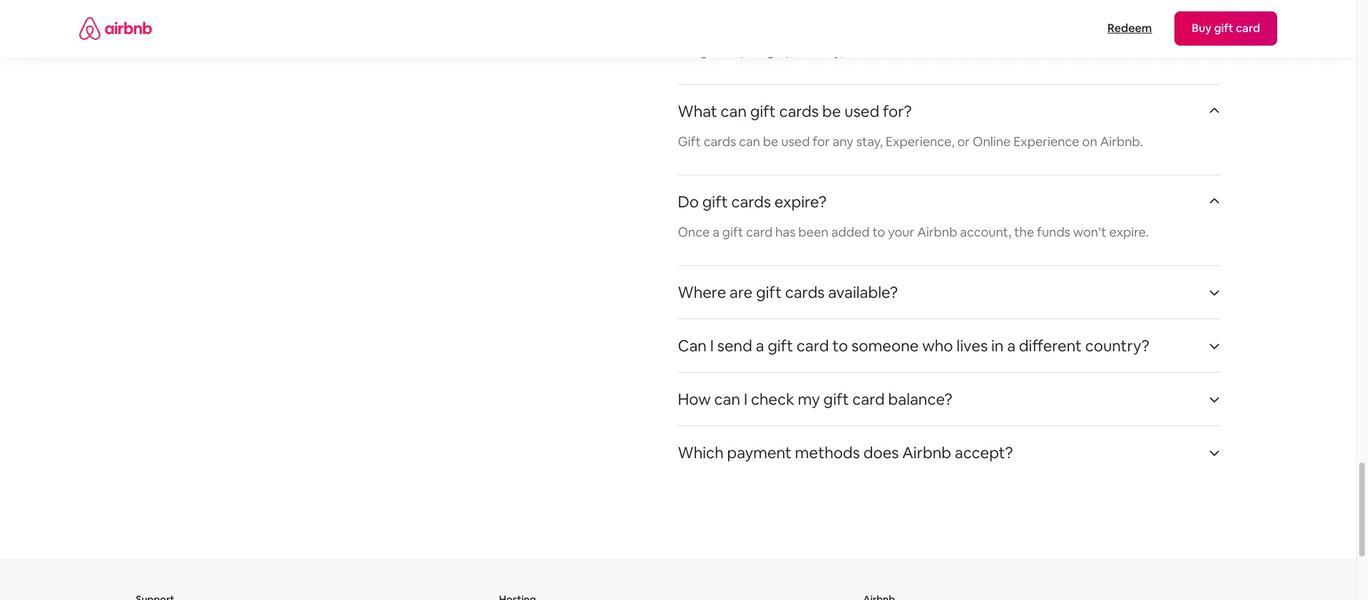 Task type: locate. For each thing, give the bounding box(es) containing it.
be up for
[[823, 101, 842, 121]]

airbnb.
[[1101, 133, 1143, 150]]

methods
[[795, 443, 860, 463]]

a right the send
[[756, 336, 765, 356]]

be
[[823, 101, 842, 121], [763, 133, 779, 150]]

i right can
[[710, 336, 714, 356]]

a
[[752, 23, 759, 39], [713, 224, 720, 240], [756, 336, 765, 356], [1007, 336, 1016, 356]]

card up how can i check my gift card balance?
[[797, 336, 829, 356]]

which payment methods does airbnb accept? button
[[678, 426, 1220, 479]]

profile element
[[695, 0, 1277, 57]]

0 horizontal spatial be
[[763, 133, 779, 150]]

0 vertical spatial used
[[845, 101, 880, 121]]

for
[[813, 133, 830, 150]]

does
[[864, 443, 899, 463]]

what can gift cards be used for? button
[[678, 85, 1220, 132]]

stay,
[[857, 133, 883, 150]]

cards right gift
[[704, 133, 737, 150]]

cards left available?
[[786, 282, 825, 302]]

gift up safeway,
[[812, 23, 833, 39]]

in
[[992, 336, 1004, 356]]

used
[[845, 101, 880, 121], [782, 133, 810, 150]]

1 vertical spatial i
[[744, 389, 748, 409]]

my
[[798, 389, 820, 409]]

0 vertical spatial i
[[710, 336, 714, 356]]

1 horizontal spatial be
[[823, 101, 842, 121]]

are
[[730, 282, 753, 302]]

i left check on the right
[[744, 389, 748, 409]]

for?
[[883, 101, 912, 121]]

country?
[[1086, 336, 1150, 356]]

online
[[973, 133, 1011, 150]]

can up the walgreens,
[[703, 23, 724, 39]]

a right the buy
[[752, 23, 759, 39]]

can inside the you can buy a physical gift card at participating target, walmart, best buy, cvs, walgreens, kroger, safeway, and whole foods store locations.
[[703, 23, 724, 39]]

be down the what can gift cards be used for?
[[763, 133, 779, 150]]

gift right my
[[824, 389, 849, 409]]

payment
[[727, 443, 792, 463]]

0 horizontal spatial used
[[782, 133, 810, 150]]

can down the what can gift cards be used for?
[[739, 133, 761, 150]]

can i send a gift card to someone who lives in a different country? button
[[678, 319, 1220, 372]]

someone
[[852, 336, 919, 356]]

send
[[718, 336, 753, 356]]

airbnb
[[918, 224, 958, 240], [903, 443, 952, 463]]

to left the your
[[873, 224, 886, 240]]

gift down the kroger,
[[751, 101, 776, 121]]

account,
[[960, 224, 1012, 240]]

used left for
[[782, 133, 810, 150]]

i
[[710, 336, 714, 356], [744, 389, 748, 409]]

1 horizontal spatial to
[[873, 224, 886, 240]]

cards left expire?
[[732, 192, 771, 212]]

used inside dropdown button
[[845, 101, 880, 121]]

do gift cards expire? button
[[678, 175, 1220, 222]]

at
[[865, 23, 877, 39]]

foods
[[913, 43, 949, 59]]

to
[[873, 224, 886, 240], [833, 336, 849, 356]]

any
[[833, 133, 854, 150]]

to left someone
[[833, 336, 849, 356]]

a right in
[[1007, 336, 1016, 356]]

redeem
[[1107, 21, 1152, 36]]

expire?
[[775, 192, 827, 212]]

gift down do gift cards expire?
[[723, 224, 744, 240]]

what can gift cards be used for?
[[678, 101, 912, 121]]

cvs,
[[1115, 23, 1143, 39]]

0 vertical spatial be
[[823, 101, 842, 121]]

card
[[835, 23, 862, 39], [746, 224, 773, 240], [797, 336, 829, 356], [853, 389, 885, 409]]

1 vertical spatial airbnb
[[903, 443, 952, 463]]

balance?
[[889, 389, 953, 409]]

target,
[[958, 23, 1000, 39]]

or
[[958, 133, 970, 150]]

can for buy
[[703, 23, 724, 39]]

airbnb right does
[[903, 443, 952, 463]]

1 vertical spatial to
[[833, 336, 849, 356]]

card up and
[[835, 23, 862, 39]]

1 horizontal spatial used
[[845, 101, 880, 121]]

walmart,
[[1003, 23, 1057, 39]]

used up stay,
[[845, 101, 880, 121]]

where are gift cards available?
[[678, 282, 898, 302]]

best
[[1060, 23, 1086, 39]]

do
[[678, 192, 699, 212]]

airbnb down do gift cards expire? 'dropdown button' on the top of the page
[[918, 224, 958, 240]]

a right once
[[713, 224, 720, 240]]

kroger,
[[747, 43, 789, 59]]

who
[[923, 336, 954, 356]]

0 horizontal spatial to
[[833, 336, 849, 356]]

you
[[678, 23, 700, 39]]

can right what
[[721, 101, 747, 121]]

can right the how
[[715, 389, 741, 409]]

a inside the you can buy a physical gift card at participating target, walmart, best buy, cvs, walgreens, kroger, safeway, and whole foods store locations.
[[752, 23, 759, 39]]

on
[[1083, 133, 1098, 150]]

can
[[703, 23, 724, 39], [721, 101, 747, 121], [739, 133, 761, 150], [715, 389, 741, 409]]

expire.
[[1110, 224, 1149, 240]]

can
[[678, 336, 707, 356]]

locations.
[[985, 43, 1041, 59]]

physical
[[761, 23, 809, 39]]

what
[[678, 101, 718, 121]]

gift right the do
[[703, 192, 728, 212]]

1 vertical spatial used
[[782, 133, 810, 150]]

airbnb inside "dropdown button"
[[903, 443, 952, 463]]

gift
[[812, 23, 833, 39], [751, 101, 776, 121], [703, 192, 728, 212], [723, 224, 744, 240], [756, 282, 782, 302], [768, 336, 794, 356], [824, 389, 849, 409]]

0 vertical spatial to
[[873, 224, 886, 240]]

0 horizontal spatial i
[[710, 336, 714, 356]]

cards
[[780, 101, 819, 121], [704, 133, 737, 150], [732, 192, 771, 212], [786, 282, 825, 302]]

added
[[832, 224, 870, 240]]

experience
[[1014, 133, 1080, 150]]

gift cards can be used for any stay, experience, or online experience on airbnb.
[[678, 133, 1143, 150]]

cards up for
[[780, 101, 819, 121]]

walgreens,
[[678, 43, 744, 59]]

the
[[1015, 224, 1035, 240]]

cards inside 'dropdown button'
[[732, 192, 771, 212]]



Task type: vqa. For each thing, say whether or not it's contained in the screenshot.
the Which
yes



Task type: describe. For each thing, give the bounding box(es) containing it.
gift right the are
[[756, 282, 782, 302]]

do gift cards expire?
[[678, 192, 827, 212]]

to inside dropdown button
[[833, 336, 849, 356]]

once
[[678, 224, 710, 240]]

funds
[[1037, 224, 1071, 240]]

check
[[751, 389, 795, 409]]

participating
[[880, 23, 955, 39]]

can i send a gift card to someone who lives in a different country?
[[678, 336, 1150, 356]]

which payment methods does airbnb accept?
[[678, 443, 1013, 463]]

gift inside the you can buy a physical gift card at participating target, walmart, best buy, cvs, walgreens, kroger, safeway, and whole foods store locations.
[[812, 23, 833, 39]]

0 vertical spatial airbnb
[[918, 224, 958, 240]]

1 horizontal spatial i
[[744, 389, 748, 409]]

gift inside 'dropdown button'
[[703, 192, 728, 212]]

be inside dropdown button
[[823, 101, 842, 121]]

redeem link
[[1100, 14, 1159, 43]]

card left has
[[746, 224, 773, 240]]

how
[[678, 389, 711, 409]]

how can i check my gift card balance?
[[678, 389, 953, 409]]

whole
[[872, 43, 910, 59]]

buy,
[[1089, 23, 1113, 39]]

card inside the you can buy a physical gift card at participating target, walmart, best buy, cvs, walgreens, kroger, safeway, and whole foods store locations.
[[835, 23, 862, 39]]

won't
[[1074, 224, 1107, 240]]

how can i check my gift card balance? button
[[678, 373, 1220, 426]]

your
[[889, 224, 915, 240]]

has
[[776, 224, 796, 240]]

experience,
[[886, 133, 955, 150]]

once a gift card has been added to your airbnb account, the funds won't expire.
[[678, 224, 1149, 240]]

safeway,
[[792, 43, 844, 59]]

and
[[847, 43, 869, 59]]

buy
[[727, 23, 749, 39]]

different
[[1019, 336, 1082, 356]]

gift
[[678, 133, 701, 150]]

store
[[951, 43, 982, 59]]

can for gift
[[721, 101, 747, 121]]

where
[[678, 282, 727, 302]]

gift right the send
[[768, 336, 794, 356]]

card left the balance?
[[853, 389, 885, 409]]

you can buy a physical gift card at participating target, walmart, best buy, cvs, walgreens, kroger, safeway, and whole foods store locations.
[[678, 23, 1146, 59]]

lives
[[957, 336, 988, 356]]

can for i
[[715, 389, 741, 409]]

where are gift cards available? button
[[678, 266, 1220, 319]]

which
[[678, 443, 724, 463]]

available?
[[829, 282, 898, 302]]

1 vertical spatial be
[[763, 133, 779, 150]]

been
[[799, 224, 829, 240]]

accept?
[[955, 443, 1013, 463]]



